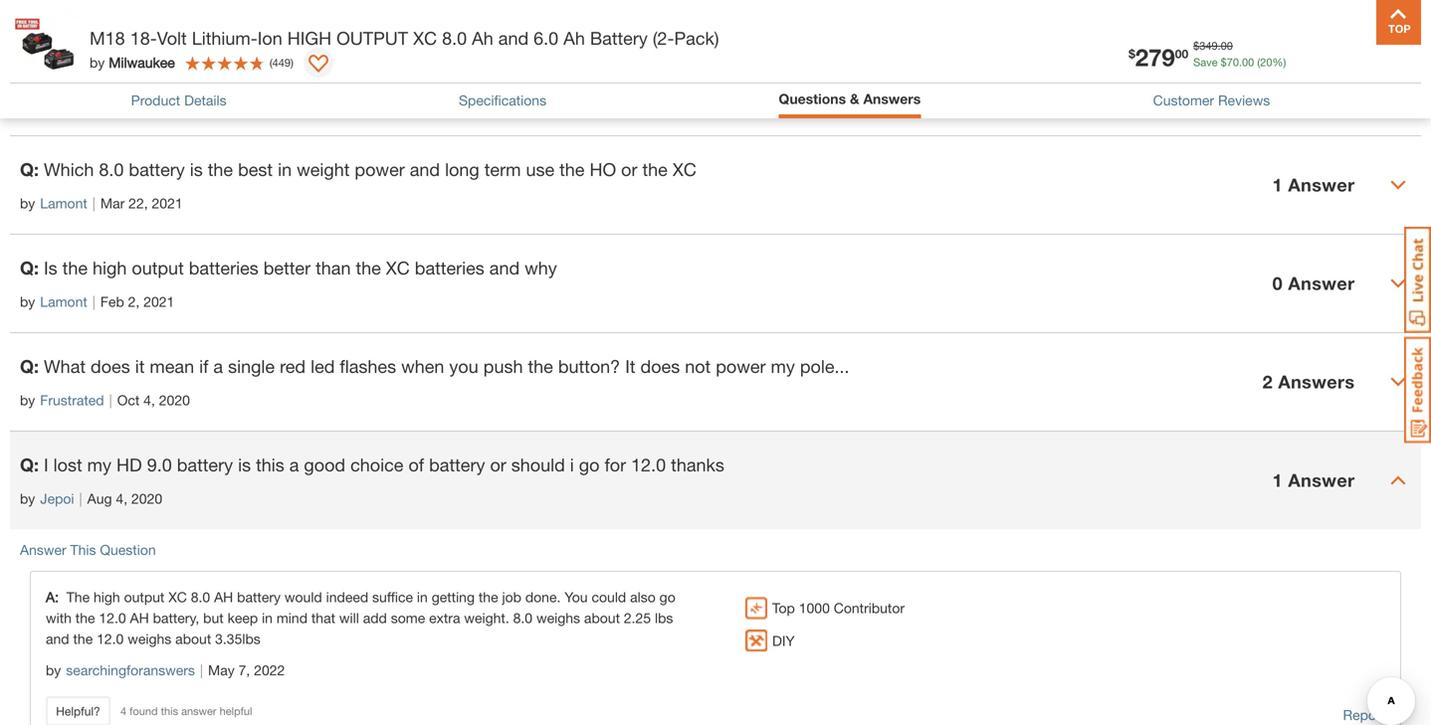 Task type: describe. For each thing, give the bounding box(es) containing it.
0 vertical spatial power
[[355, 159, 405, 180]]

contributor
[[834, 600, 905, 617]]

8.0 up the but
[[191, 589, 210, 606]]

1 horizontal spatial 00
[[1221, 39, 1233, 52]]

22,
[[129, 195, 148, 211]]

%)
[[1273, 56, 1286, 69]]

by for is
[[20, 294, 35, 310]]

0 vertical spatial ah
[[214, 589, 233, 606]]

0 vertical spatial is
[[433, 60, 446, 82]]

lamont button for is
[[40, 292, 87, 313]]

1 vertical spatial 2022
[[254, 662, 285, 679]]

button?
[[558, 356, 620, 377]]

thanks
[[671, 454, 725, 476]]

mean
[[150, 356, 194, 377]]

questions & answers
[[779, 91, 921, 107]]

( 449 )
[[270, 56, 294, 69]]

red
[[280, 356, 306, 377]]

if
[[199, 356, 208, 377]]

q: for q: is the high output batteries better than the xc batteries and why
[[20, 257, 39, 279]]

best
[[238, 159, 273, 180]]

1 horizontal spatial weighs
[[536, 610, 580, 627]]

2 ah from the left
[[564, 27, 585, 49]]

( inside the $ 279 00 $ 349 . 00 save $ 70 . 00 ( 20 %)
[[1258, 56, 1260, 69]]

1 vertical spatial 12.0
[[99, 610, 126, 627]]

get
[[53, 60, 79, 82]]

what
[[44, 356, 86, 377]]

weight
[[297, 159, 350, 180]]

0 vertical spatial or
[[621, 159, 638, 180]]

q: what does it mean if a single red led flashes when you push the button? it does not power my pole...
[[20, 356, 850, 377]]

you
[[449, 356, 479, 377]]

diy button
[[746, 630, 795, 653]]

1 horizontal spatial this
[[256, 454, 284, 476]]

choice
[[350, 454, 404, 476]]

by lamont | mar 22, 2021
[[20, 195, 183, 211]]

battery right choice
[[429, 454, 485, 476]]

q: is the high output batteries better than the xc batteries and why
[[20, 257, 557, 279]]

flashes
[[340, 356, 396, 377]]

question
[[100, 542, 156, 558]]

also
[[630, 589, 656, 606]]

1 vertical spatial about
[[175, 631, 211, 647]]

answer for normal?
[[1288, 76, 1355, 97]]

answer right 0
[[1288, 273, 1355, 294]]

feedback link image
[[1404, 336, 1431, 444]]

1 vertical spatial in
[[417, 589, 428, 606]]

some
[[391, 610, 425, 627]]

top 1000 contributor
[[772, 600, 905, 617]]

it
[[135, 356, 145, 377]]

output
[[337, 27, 408, 49]]

0 vertical spatial output
[[132, 257, 184, 279]]

2020 for hd
[[131, 491, 162, 507]]

2 does from the left
[[641, 356, 680, 377]]

1000
[[799, 600, 830, 617]]

full
[[329, 60, 352, 82]]

2,
[[128, 294, 140, 310]]

2020 for mean
[[159, 392, 190, 409]]

lamont for is
[[40, 294, 87, 310]]

why
[[525, 257, 557, 279]]

1 1 from the top
[[1273, 76, 1283, 97]]

display image
[[308, 55, 328, 75]]

would
[[285, 589, 322, 606]]

customer
[[1153, 92, 1214, 108]]

q: i lost my hd 9.0 battery is this a good choice of battery or should i go for 12.0 thanks
[[20, 454, 725, 476]]

led
[[311, 356, 335, 377]]

(2-
[[653, 27, 674, 49]]

0 horizontal spatial $
[[1129, 47, 1135, 61]]

i
[[570, 454, 574, 476]]

1 does from the left
[[91, 356, 130, 377]]

better
[[264, 257, 311, 279]]

0 horizontal spatial ah
[[130, 610, 149, 627]]

empty
[[378, 60, 428, 82]]

xc right the ho
[[673, 159, 697, 180]]

trimmer
[[221, 60, 283, 82]]

i for i get 40 mins of weed trimmer from full to empty is that normal?
[[44, 60, 48, 82]]

2021 for output
[[144, 294, 175, 310]]

answer for or
[[1288, 470, 1355, 491]]

| for does
[[109, 392, 112, 409]]

answer this question link
[[20, 542, 156, 558]]

xc inside the high output xc 8.0 ah battery would indeed suffice in getting the job done. you could also go with the 12.0 ah battery, but keep in mind that will add some extra weight. 8.0 weighs about 2.25 lbs and the 12.0 weighs about 3.35lbs
[[168, 589, 187, 606]]

1 vertical spatial .
[[1239, 56, 1242, 69]]

0 horizontal spatial go
[[579, 454, 600, 476]]

q: for q: what does it mean if a single red led flashes when you push the button? it does not power my pole...
[[20, 356, 39, 377]]

product
[[131, 92, 180, 108]]

single
[[228, 356, 275, 377]]

| for lost
[[79, 491, 82, 507]]

term
[[485, 159, 521, 180]]

and left long
[[410, 159, 440, 180]]

0 horizontal spatial a
[[213, 356, 223, 377]]

high
[[287, 27, 332, 49]]

1 vertical spatial weighs
[[128, 631, 172, 647]]

mar
[[100, 195, 125, 211]]

battery right 9.0
[[177, 454, 233, 476]]

long
[[445, 159, 480, 180]]

when
[[401, 356, 444, 377]]

40
[[84, 60, 104, 82]]

0
[[1273, 273, 1283, 294]]

| for 8.0
[[92, 195, 95, 211]]

is
[[44, 257, 57, 279]]

output inside the high output xc 8.0 ah battery would indeed suffice in getting the job done. you could also go with the 12.0 ah battery, but keep in mind that will add some extra weight. 8.0 weighs about 2.25 lbs and the 12.0 weighs about 3.35lbs
[[124, 589, 165, 606]]

279
[[1135, 43, 1175, 71]]

jepoi
[[40, 491, 74, 507]]

product image image
[[15, 10, 80, 75]]

1 for xc
[[1273, 174, 1283, 196]]

1 horizontal spatial a
[[289, 454, 299, 476]]

answer left the this
[[20, 542, 66, 558]]

answer this question
[[20, 542, 156, 558]]

milwaukee
[[109, 54, 175, 71]]

by up helpful? button
[[46, 662, 61, 679]]

answer
[[181, 705, 217, 718]]

| for the
[[92, 294, 95, 310]]

done.
[[525, 589, 561, 606]]

it
[[625, 356, 636, 377]]

1 answer for for
[[1273, 470, 1355, 491]]

which
[[44, 159, 94, 180]]

report button
[[1343, 705, 1386, 726]]

3.35lbs
[[215, 631, 261, 647]]

349
[[1200, 39, 1218, 52]]

4, for hd
[[116, 491, 128, 507]]

weed
[[173, 60, 216, 82]]

q: for q: i get 40 mins of weed trimmer from full to empty is that normal?
[[20, 60, 39, 82]]

jun 28, 2022
[[128, 97, 209, 113]]

9.0
[[147, 454, 172, 476]]

2 vertical spatial 12.0
[[97, 631, 124, 647]]

by frustrated | oct 4, 2020
[[20, 392, 190, 409]]

1 horizontal spatial my
[[771, 356, 795, 377]]

helpful?
[[56, 705, 100, 719]]

0 vertical spatial 12.0
[[631, 454, 666, 476]]

1 batteries from the left
[[189, 257, 259, 279]]

1 vertical spatial answers
[[1278, 371, 1355, 393]]

m18 18-volt lithium-ion high output xc 8.0 ah and 6.0 ah battery (2-pack)
[[90, 27, 719, 49]]

pack)
[[674, 27, 719, 49]]

1 for for
[[1273, 470, 1283, 491]]

caret image for not
[[1391, 374, 1406, 390]]

2 horizontal spatial 00
[[1242, 56, 1254, 69]]

by milwaukee
[[90, 54, 175, 71]]

details
[[184, 92, 227, 108]]

q: i get 40 mins of weed trimmer from full to empty is that normal?
[[20, 60, 552, 82]]

1 horizontal spatial $
[[1194, 39, 1200, 52]]

questions
[[779, 91, 846, 107]]



Task type: locate. For each thing, give the bounding box(es) containing it.
1 vertical spatial output
[[124, 589, 165, 606]]

q: left which
[[20, 159, 39, 180]]

0 horizontal spatial answers
[[863, 91, 921, 107]]

answers right &
[[863, 91, 921, 107]]

2 q: from the top
[[20, 159, 39, 180]]

2 horizontal spatial in
[[417, 589, 428, 606]]

or right the ho
[[621, 159, 638, 180]]

and left why
[[490, 257, 520, 279]]

0 vertical spatial lamont button
[[40, 193, 87, 214]]

1 up 0
[[1273, 174, 1283, 196]]

high inside the high output xc 8.0 ah battery would indeed suffice in getting the job done. you could also go with the 12.0 ah battery, but keep in mind that will add some extra weight. 8.0 weighs about 2.25 lbs and the 12.0 weighs about 3.35lbs
[[94, 589, 120, 606]]

weighs down done.
[[536, 610, 580, 627]]

q: left what
[[20, 356, 39, 377]]

12.0 right for
[[631, 454, 666, 476]]

q:
[[20, 60, 39, 82], [20, 159, 39, 180], [20, 257, 39, 279], [20, 356, 39, 377], [20, 454, 39, 476]]

0 horizontal spatial .
[[1218, 39, 1221, 52]]

0 vertical spatial high
[[93, 257, 127, 279]]

answers
[[863, 91, 921, 107], [1278, 371, 1355, 393]]

0 horizontal spatial (
[[270, 56, 272, 69]]

1 lamont from the top
[[40, 195, 87, 211]]

1 vertical spatial lamont
[[40, 294, 87, 310]]

power right the not
[[716, 356, 766, 377]]

searchingforanswers button
[[66, 660, 195, 682]]

the
[[66, 589, 90, 606]]

0 horizontal spatial about
[[175, 631, 211, 647]]

1 lamont button from the top
[[40, 193, 87, 214]]

4, right oct
[[144, 392, 155, 409]]

1 vertical spatial lamont button
[[40, 292, 87, 313]]

q: for q: which 8.0 battery is the best in weight power and long term use the ho or the xc
[[20, 159, 39, 180]]

indeed
[[326, 589, 368, 606]]

batteries left why
[[415, 257, 485, 279]]

1 vertical spatial a
[[289, 454, 299, 476]]

1 vertical spatial that
[[311, 610, 335, 627]]

1 answer down %)
[[1273, 76, 1355, 97]]

5 q: from the top
[[20, 454, 39, 476]]

a left good
[[289, 454, 299, 476]]

3 caret image from the top
[[1391, 374, 1406, 390]]

live chat image
[[1404, 227, 1431, 333]]

batteries left better
[[189, 257, 259, 279]]

0 vertical spatial that
[[451, 60, 482, 82]]

diy
[[772, 633, 795, 649]]

pole...
[[800, 356, 850, 377]]

of up product at the left of page
[[152, 60, 168, 82]]

ah right 6.0
[[564, 27, 585, 49]]

2 horizontal spatial $
[[1221, 56, 1227, 69]]

00 right '70' in the top right of the page
[[1242, 56, 1254, 69]]

reviews
[[1218, 92, 1270, 108]]

|
[[92, 195, 95, 211], [92, 294, 95, 310], [109, 392, 112, 409], [79, 491, 82, 507], [200, 662, 203, 679]]

getting
[[432, 589, 475, 606]]

q: left get
[[20, 60, 39, 82]]

0 vertical spatial lamont
[[40, 195, 87, 211]]

top button
[[1377, 0, 1421, 45]]

volt
[[157, 27, 187, 49]]

that left "will"
[[311, 610, 335, 627]]

1 vertical spatial or
[[490, 454, 506, 476]]

| left feb
[[92, 294, 95, 310]]

(
[[1258, 56, 1260, 69], [270, 56, 272, 69]]

hd
[[116, 454, 142, 476]]

suffice
[[372, 589, 413, 606]]

is left best
[[190, 159, 203, 180]]

2 batteries from the left
[[415, 257, 485, 279]]

0 vertical spatial weighs
[[536, 610, 580, 627]]

1 horizontal spatial .
[[1239, 56, 1242, 69]]

( left )
[[270, 56, 272, 69]]

top
[[772, 600, 795, 617]]

( left %)
[[1258, 56, 1260, 69]]

2 vertical spatial is
[[238, 454, 251, 476]]

1 down %)
[[1273, 76, 1283, 97]]

may
[[208, 662, 235, 679]]

| left the aug
[[79, 491, 82, 507]]

0 horizontal spatial 2022
[[178, 97, 209, 113]]

use
[[526, 159, 555, 180]]

449
[[272, 56, 291, 69]]

8.0 up mar
[[99, 159, 124, 180]]

battery up keep
[[237, 589, 281, 606]]

helpful? button
[[46, 697, 110, 726]]

1 answer up 0 answer
[[1273, 174, 1355, 196]]

this right found
[[161, 705, 178, 718]]

does
[[91, 356, 130, 377], [641, 356, 680, 377]]

2 ( from the left
[[270, 56, 272, 69]]

from
[[288, 60, 324, 82]]

0 horizontal spatial or
[[490, 454, 506, 476]]

caret image down the feedback link image
[[1391, 473, 1406, 489]]

1 horizontal spatial 4,
[[144, 392, 155, 409]]

answer right reviews
[[1288, 76, 1355, 97]]

0 vertical spatial i
[[44, 60, 48, 82]]

by
[[90, 54, 105, 71], [20, 195, 35, 211], [20, 294, 35, 310], [20, 392, 35, 409], [20, 491, 35, 507], [46, 662, 61, 679]]

with
[[46, 610, 72, 627]]

i for i lost my hd 9.0 battery is this a good choice of battery or should i go for 12.0 thanks
[[44, 454, 48, 476]]

12.0 right with at the left of page
[[99, 610, 126, 627]]

1 horizontal spatial 2022
[[254, 662, 285, 679]]

power
[[355, 159, 405, 180], [716, 356, 766, 377]]

battery
[[590, 27, 648, 49]]

helpful
[[220, 705, 252, 718]]

and left 6.0
[[498, 27, 529, 49]]

1 vertical spatial ah
[[130, 610, 149, 627]]

00
[[1221, 39, 1233, 52], [1175, 47, 1189, 61], [1242, 56, 1254, 69]]

frustrated
[[40, 392, 104, 409]]

1 vertical spatial 1 answer
[[1273, 174, 1355, 196]]

1 horizontal spatial that
[[451, 60, 482, 82]]

2 vertical spatial in
[[262, 610, 273, 627]]

battery inside the high output xc 8.0 ah battery would indeed suffice in getting the job done. you could also go with the 12.0 ah battery, but keep in mind that will add some extra weight. 8.0 weighs about 2.25 lbs and the 12.0 weighs about 3.35lbs
[[237, 589, 281, 606]]

than
[[316, 257, 351, 279]]

7,
[[239, 662, 250, 679]]

q: which 8.0 battery is the best in weight power and long term use the ho or the xc
[[20, 159, 697, 180]]

0 horizontal spatial in
[[262, 610, 273, 627]]

this
[[70, 542, 96, 558]]

0 answer
[[1273, 273, 1355, 294]]

0 horizontal spatial this
[[161, 705, 178, 718]]

does right it in the left of the page
[[641, 356, 680, 377]]

2020 down mean
[[159, 392, 190, 409]]

1 vertical spatial my
[[87, 454, 112, 476]]

2 i from the top
[[44, 454, 48, 476]]

this
[[256, 454, 284, 476], [161, 705, 178, 718]]

caret image right 2 answers
[[1391, 374, 1406, 390]]

1 vertical spatial i
[[44, 454, 48, 476]]

xc right than
[[386, 257, 410, 279]]

12.0 up searchingforanswers
[[97, 631, 124, 647]]

of right choice
[[409, 454, 424, 476]]

q: left lost
[[20, 454, 39, 476]]

caret image for for
[[1391, 473, 1406, 489]]

4 q: from the top
[[20, 356, 39, 377]]

i left lost
[[44, 454, 48, 476]]

by left 'jepoi'
[[20, 491, 35, 507]]

2 high from the top
[[94, 589, 120, 606]]

battery up 22,
[[129, 159, 185, 180]]

customer reviews
[[1153, 92, 1270, 108]]

1 i from the top
[[44, 60, 48, 82]]

1 vertical spatial power
[[716, 356, 766, 377]]

and
[[498, 27, 529, 49], [410, 159, 440, 180], [490, 257, 520, 279], [46, 631, 69, 647]]

.
[[1218, 39, 1221, 52], [1239, 56, 1242, 69]]

in right keep
[[262, 610, 273, 627]]

for
[[605, 454, 626, 476]]

by for i
[[20, 491, 35, 507]]

0 vertical spatial a
[[213, 356, 223, 377]]

by down m18
[[90, 54, 105, 71]]

is
[[433, 60, 446, 82], [190, 159, 203, 180], [238, 454, 251, 476]]

lamont button down which
[[40, 193, 87, 214]]

1 answer for xc
[[1273, 174, 1355, 196]]

jun
[[128, 97, 150, 113]]

by left feb
[[20, 294, 35, 310]]

of
[[152, 60, 168, 82], [409, 454, 424, 476]]

output up 'battery,'
[[124, 589, 165, 606]]

in up 'some'
[[417, 589, 428, 606]]

go up lbs
[[660, 589, 676, 606]]

1 horizontal spatial batteries
[[415, 257, 485, 279]]

1 vertical spatial is
[[190, 159, 203, 180]]

a right if
[[213, 356, 223, 377]]

00 left save
[[1175, 47, 1189, 61]]

batteries
[[189, 257, 259, 279], [415, 257, 485, 279]]

| left the may
[[200, 662, 203, 679]]

0 vertical spatial 2022
[[178, 97, 209, 113]]

0 vertical spatial of
[[152, 60, 168, 82]]

| left mar
[[92, 195, 95, 211]]

2 1 answer from the top
[[1273, 174, 1355, 196]]

2 vertical spatial 1
[[1273, 470, 1283, 491]]

does left it
[[91, 356, 130, 377]]

0 horizontal spatial batteries
[[189, 257, 259, 279]]

1 1 answer from the top
[[1273, 76, 1355, 97]]

xc up empty
[[413, 27, 437, 49]]

by lamont | feb 2, 2021
[[20, 294, 175, 310]]

1 vertical spatial this
[[161, 705, 178, 718]]

1 horizontal spatial (
[[1258, 56, 1260, 69]]

2020 down 9.0
[[131, 491, 162, 507]]

70
[[1227, 56, 1239, 69]]

i left get
[[44, 60, 48, 82]]

my left 'hd'
[[87, 454, 112, 476]]

1 vertical spatial go
[[660, 589, 676, 606]]

my left pole...
[[771, 356, 795, 377]]

go inside the high output xc 8.0 ah battery would indeed suffice in getting the job done. you could also go with the 12.0 ah battery, but keep in mind that will add some extra weight. 8.0 weighs about 2.25 lbs and the 12.0 weighs about 3.35lbs
[[660, 589, 676, 606]]

by for what
[[20, 392, 35, 409]]

a
[[213, 356, 223, 377], [289, 454, 299, 476]]

1 horizontal spatial power
[[716, 356, 766, 377]]

answer up 0 answer
[[1288, 174, 1355, 196]]

0 vertical spatial .
[[1218, 39, 1221, 52]]

$ up save
[[1194, 39, 1200, 52]]

4, for mean
[[144, 392, 155, 409]]

4
[[120, 705, 127, 718]]

2022 right 28,
[[178, 97, 209, 113]]

0 vertical spatial 2021
[[152, 195, 183, 211]]

ah
[[214, 589, 233, 606], [130, 610, 149, 627]]

2 lamont from the top
[[40, 294, 87, 310]]

ah left 'battery,'
[[130, 610, 149, 627]]

is right empty
[[433, 60, 446, 82]]

caret image up live chat image
[[1391, 177, 1406, 193]]

searchingforanswers
[[66, 662, 195, 679]]

$ 279 00 $ 349 . 00 save $ 70 . 00 ( 20 %)
[[1129, 39, 1286, 71]]

1 ah from the left
[[472, 27, 494, 49]]

to
[[357, 60, 373, 82]]

ah up normal?
[[472, 27, 494, 49]]

high up feb
[[93, 257, 127, 279]]

0 horizontal spatial power
[[355, 159, 405, 180]]

1 answer down 2 answers
[[1273, 470, 1355, 491]]

1 down '2' on the bottom of the page
[[1273, 470, 1283, 491]]

by left mar
[[20, 195, 35, 211]]

0 vertical spatial about
[[584, 610, 620, 627]]

lamont button down is
[[40, 292, 87, 313]]

2021 right 22,
[[152, 195, 183, 211]]

| left oct
[[109, 392, 112, 409]]

lamont for which
[[40, 195, 87, 211]]

8.0 down job
[[513, 610, 533, 627]]

good
[[304, 454, 346, 476]]

1 horizontal spatial of
[[409, 454, 424, 476]]

1 horizontal spatial answers
[[1278, 371, 1355, 393]]

0 vertical spatial 1
[[1273, 76, 1283, 97]]

00 up '70' in the top right of the page
[[1221, 39, 1233, 52]]

keep
[[228, 610, 258, 627]]

1 vertical spatial 2021
[[144, 294, 175, 310]]

0 vertical spatial answers
[[863, 91, 921, 107]]

m18
[[90, 27, 125, 49]]

3 q: from the top
[[20, 257, 39, 279]]

0 vertical spatial this
[[256, 454, 284, 476]]

lamont button for which
[[40, 193, 87, 214]]

this left good
[[256, 454, 284, 476]]

6.0
[[534, 27, 559, 49]]

caret image for xc
[[1391, 177, 1406, 193]]

1 horizontal spatial ah
[[214, 589, 233, 606]]

3 1 answer from the top
[[1273, 470, 1355, 491]]

1 horizontal spatial in
[[278, 159, 292, 180]]

weighs down 'battery,'
[[128, 631, 172, 647]]

0 vertical spatial 1 answer
[[1273, 76, 1355, 97]]

2 caret image from the top
[[1391, 276, 1406, 292]]

ah up the but
[[214, 589, 233, 606]]

0 horizontal spatial of
[[152, 60, 168, 82]]

lamont down is
[[40, 294, 87, 310]]

4 caret image from the top
[[1391, 473, 1406, 489]]

1 q: from the top
[[20, 60, 39, 82]]

1 horizontal spatial about
[[584, 610, 620, 627]]

lost
[[53, 454, 82, 476]]

answer down 2 answers
[[1288, 470, 1355, 491]]

is left good
[[238, 454, 251, 476]]

2 lamont button from the top
[[40, 292, 87, 313]]

that inside the high output xc 8.0 ah battery would indeed suffice in getting the job done. you could also go with the 12.0 ah battery, but keep in mind that will add some extra weight. 8.0 weighs about 2.25 lbs and the 12.0 weighs about 3.35lbs
[[311, 610, 335, 627]]

output up 2,
[[132, 257, 184, 279]]

18-
[[130, 27, 157, 49]]

2.25
[[624, 610, 651, 627]]

1 vertical spatial 1
[[1273, 174, 1283, 196]]

that up specifications
[[451, 60, 482, 82]]

0 vertical spatial go
[[579, 454, 600, 476]]

by for which
[[20, 195, 35, 211]]

product details
[[131, 92, 227, 108]]

q: left is
[[20, 257, 39, 279]]

answers right '2' on the bottom of the page
[[1278, 371, 1355, 393]]

0 horizontal spatial 4,
[[116, 491, 128, 507]]

2021 for is
[[152, 195, 183, 211]]

lithium-
[[192, 27, 258, 49]]

0 horizontal spatial my
[[87, 454, 112, 476]]

save
[[1194, 56, 1218, 69]]

1 caret image from the top
[[1391, 177, 1406, 193]]

2 answers
[[1263, 371, 1355, 393]]

0 horizontal spatial 00
[[1175, 47, 1189, 61]]

0 vertical spatial 2020
[[159, 392, 190, 409]]

1 horizontal spatial does
[[641, 356, 680, 377]]

)
[[291, 56, 294, 69]]

&
[[850, 91, 860, 107]]

0 horizontal spatial ah
[[472, 27, 494, 49]]

1 ( from the left
[[1258, 56, 1260, 69]]

product details button
[[131, 90, 227, 111], [131, 90, 227, 111]]

$ right save
[[1221, 56, 1227, 69]]

caret image
[[1391, 177, 1406, 193], [1391, 276, 1406, 292], [1391, 374, 1406, 390], [1391, 473, 1406, 489]]

q: for q: i lost my hd 9.0 battery is this a good choice of battery or should i go for 12.0 thanks
[[20, 454, 39, 476]]

but
[[203, 610, 224, 627]]

0 horizontal spatial weighs
[[128, 631, 172, 647]]

jepoi button
[[40, 489, 74, 510]]

1 vertical spatial 2020
[[131, 491, 162, 507]]

1 vertical spatial high
[[94, 589, 120, 606]]

by searchingforanswers | may 7, 2022
[[46, 662, 285, 679]]

aug
[[87, 491, 112, 507]]

2022
[[178, 97, 209, 113], [254, 662, 285, 679]]

extra
[[429, 610, 460, 627]]

0 horizontal spatial is
[[190, 159, 203, 180]]

and inside the high output xc 8.0 ah battery would indeed suffice in getting the job done. you could also go with the 12.0 ah battery, but keep in mind that will add some extra weight. 8.0 weighs about 2.25 lbs and the 12.0 weighs about 3.35lbs
[[46, 631, 69, 647]]

add
[[363, 610, 387, 627]]

lamont down which
[[40, 195, 87, 211]]

3 1 from the top
[[1273, 470, 1283, 491]]

answer
[[1288, 76, 1355, 97], [1288, 174, 1355, 196], [1288, 273, 1355, 294], [1288, 470, 1355, 491], [20, 542, 66, 558]]

1 horizontal spatial go
[[660, 589, 676, 606]]

a:
[[46, 589, 66, 606]]

xc up 'battery,'
[[168, 589, 187, 606]]

answer for the
[[1288, 174, 1355, 196]]

1 horizontal spatial is
[[238, 454, 251, 476]]

1 vertical spatial of
[[409, 454, 424, 476]]

or left should
[[490, 454, 506, 476]]

0 horizontal spatial does
[[91, 356, 130, 377]]

1 horizontal spatial ah
[[564, 27, 585, 49]]

about down could
[[584, 610, 620, 627]]

8.0 up specifications
[[442, 27, 467, 49]]

top 1000 contributor button
[[746, 597, 905, 620]]

should
[[511, 454, 565, 476]]

2 1 from the top
[[1273, 174, 1283, 196]]

push
[[484, 356, 523, 377]]

1 high from the top
[[93, 257, 127, 279]]

$ left save
[[1129, 47, 1135, 61]]

2021 right 2,
[[144, 294, 175, 310]]



Task type: vqa. For each thing, say whether or not it's contained in the screenshot.


